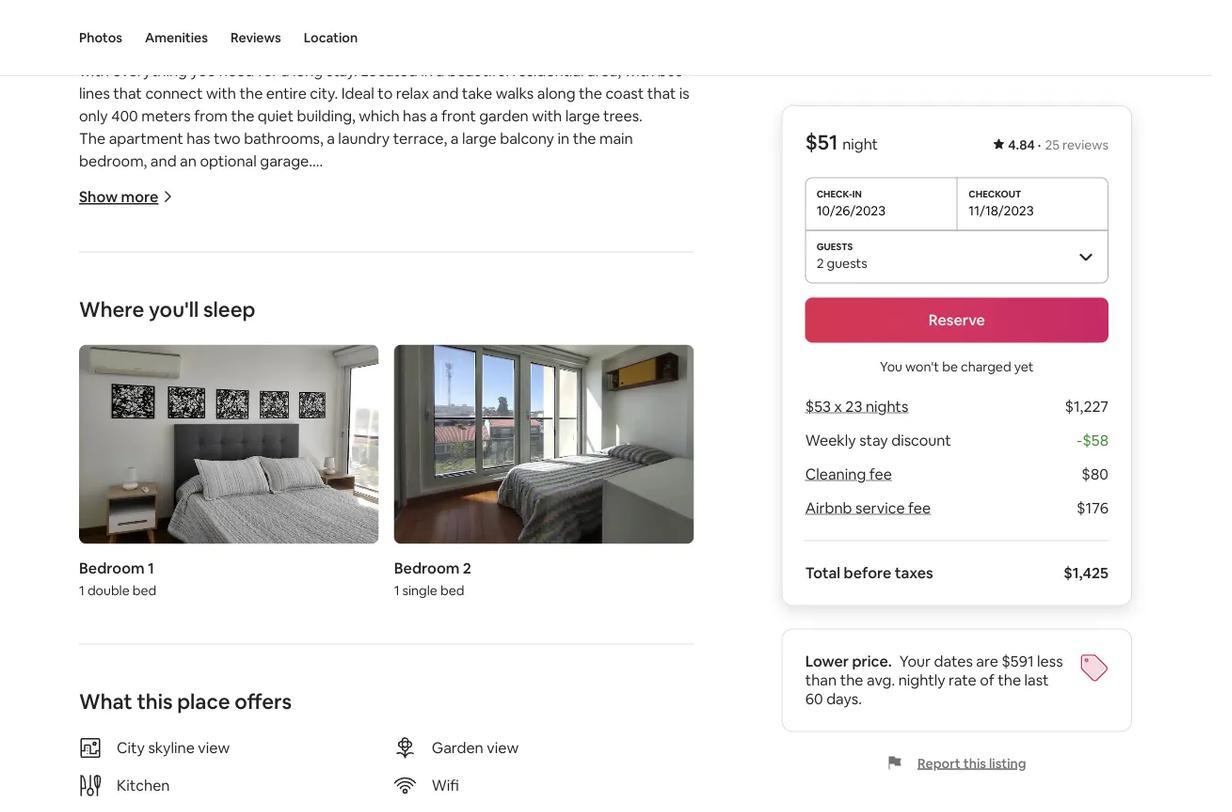 Task type: vqa. For each thing, say whether or not it's contained in the screenshot.
The "Netflix"
no



Task type: describe. For each thing, give the bounding box(es) containing it.
rate
[[949, 671, 977, 690]]

heated
[[226, 580, 275, 599]]

1 that from the left
[[113, 83, 142, 102]]

- down $1,227
[[1077, 431, 1083, 450]]

terrace,
[[393, 128, 447, 148]]

nightly
[[899, 671, 946, 690]]

the for the space is for three people, but an additional bed (plus bed sheets and towels) can be added for a fourth guest without additional costs.
[[79, 332, 106, 351]]

laundry
[[338, 128, 390, 148]]

also for gas-
[[165, 580, 192, 599]]

since
[[176, 445, 212, 464]]

won't
[[905, 358, 939, 375]]

bedroom 2 1 single bed
[[394, 559, 471, 599]]

extra inside hot water is also gas-heated for comfort, but guests must consider an average user to avoid extra charges.
[[120, 603, 156, 622]]

you inside the integrated kitchen to the dining space has several appliances with everything you need for a great stay.
[[643, 716, 668, 735]]

along
[[537, 83, 576, 102]]

air
[[79, 241, 99, 261]]

extra inside guests can arrive from 8:00 a.m. to 4:00 p.m., monday through friday; saturdays from 8:00 a.m. to 12:00 p.m. check-in on sundays or late hours is possible, but it must be coordinated - since it has an extra cost.
[[275, 445, 311, 464]]

with right heating
[[277, 241, 307, 261]]

entire
[[266, 83, 307, 102]]

comments
[[123, 535, 198, 554]]

high-
[[368, 38, 403, 57]]

city
[[117, 739, 145, 758]]

$53 x 23 nights
[[805, 397, 909, 417]]

1 horizontal spatial 8:00
[[239, 399, 269, 419]]

well
[[637, 783, 664, 803]]

located
[[361, 61, 418, 80]]

must inside hot water is also gas-heated for comfort, but guests must consider an average user to avoid extra charges.
[[443, 580, 478, 599]]

in left high- in the top of the page
[[341, 38, 353, 57]]

hot
[[79, 580, 105, 599]]

2 view from the left
[[487, 739, 519, 758]]

where you'll sleep region
[[72, 296, 702, 607]]

2 inside 'popup button'
[[817, 255, 824, 272]]

bedroom,
[[79, 151, 147, 170]]

trees.
[[603, 106, 643, 125]]

an inside guests can arrive from 8:00 a.m. to 4:00 p.m., monday through friday; saturdays from 8:00 a.m. to 12:00 p.m. check-in on sundays or late hours is possible, but it must be coordinated - since it has an extra cost.
[[255, 445, 272, 464]]

the left main
[[573, 128, 596, 148]]

and up more
[[150, 151, 177, 170]]

the up "quiet" at left top
[[240, 83, 263, 102]]

has inside guests can arrive from 8:00 a.m. to 4:00 p.m., monday through friday; saturdays from 8:00 a.m. to 12:00 p.m. check-in on sundays or late hours is possible, but it must be coordinated - since it has an extra cost.
[[228, 445, 252, 464]]

beautiful
[[448, 61, 509, 80]]

0 horizontal spatial available
[[175, 490, 234, 509]]

internet
[[217, 264, 273, 283]]

sleep
[[203, 296, 255, 323]]

your dates are $591 less than the avg. nightly rate of the last 60 days.
[[805, 652, 1063, 709]]

a left front
[[430, 106, 438, 125]]

0 horizontal spatial fee
[[869, 465, 892, 484]]

to inside the exceptional two-bedroom apartment in a high-end residential building. everything is new with everything you need for a long stay. located in a beautiful residential area, with bus lines that connect with the entire city. ideal to relax and take walks along the coast that is only 400 meters from the quiet building, which has a front garden with large trees. the apartment has two bathrooms, a laundry terrace, a large balcony in the main bedroom, and an optional garage.
[[378, 83, 393, 102]]

coordinated
[[79, 445, 164, 464]]

without
[[252, 354, 306, 373]]

the right of
[[998, 671, 1021, 690]]

and up front
[[433, 83, 459, 102]]

average
[[564, 580, 620, 599]]

for right added
[[127, 354, 147, 373]]

weekly stay discount
[[805, 431, 951, 450]]

cleaning fee
[[805, 465, 892, 484]]

- left subject
[[238, 490, 243, 509]]

space inside the space is for three people, but an additional bed (plus bed sheets and towels) can be added for a fourth guest without additional costs.
[[109, 332, 150, 351]]

has left two
[[187, 128, 210, 148]]

1 as from the left
[[619, 783, 634, 803]]

from up p.m.
[[202, 399, 236, 419]]

the inside the integrated kitchen to the dining space has several appliances with everything you need for a great stay.
[[258, 716, 282, 735]]

bedroom for bedroom 2
[[394, 559, 460, 579]]

also for has
[[274, 783, 301, 803]]

for up fourth
[[167, 332, 187, 351]]

but inside guests can arrive from 8:00 a.m. to 4:00 p.m., monday through friday; saturdays from 8:00 a.m. to 12:00 p.m. check-in on sundays or late hours is possible, but it must be coordinated - since it has an extra cost.
[[549, 422, 573, 441]]

bed inside bedroom 2 1 single bed
[[440, 582, 464, 599]]

bed up costs.
[[406, 332, 433, 351]]

show
[[79, 187, 118, 206]]

heating
[[222, 241, 274, 261]]

front
[[441, 106, 476, 125]]

in right balcony
[[558, 128, 570, 148]]

more
[[121, 187, 158, 206]]

rooms
[[409, 241, 453, 261]]

1 for bedroom 1
[[79, 582, 85, 599]]

price.
[[852, 652, 892, 672]]

quiet
[[258, 106, 294, 125]]

$58
[[1083, 431, 1109, 450]]

an inside the space is for three people, but an additional bed (plus bed sheets and towels) can be added for a fourth guest without additional costs.
[[314, 332, 331, 351]]

appliances
[[454, 716, 528, 735]]

optional
[[200, 151, 257, 170]]

0 horizontal spatial apartment
[[109, 128, 183, 148]]

1 vertical spatial a.m.
[[113, 422, 142, 441]]

a left high- in the top of the page
[[357, 38, 365, 57]]

bus
[[658, 61, 683, 80]]

1 vertical spatial 8:00
[[79, 422, 110, 441]]

check-
[[236, 422, 285, 441]]

1 vertical spatial fee
[[908, 499, 931, 518]]

has down relax
[[403, 106, 427, 125]]

saturdays
[[559, 399, 628, 419]]

night
[[843, 135, 878, 154]]

p.m.
[[203, 422, 233, 441]]

amenities
[[145, 29, 208, 46]]

p.m.,
[[357, 399, 390, 419]]

0 vertical spatial additional
[[334, 332, 403, 351]]

airbnb service fee
[[805, 499, 931, 518]]

lower price.
[[805, 652, 892, 672]]

stay
[[860, 431, 888, 450]]

user
[[623, 580, 653, 599]]

location
[[304, 29, 358, 46]]

to up on
[[305, 399, 320, 419]]

on
[[301, 422, 318, 441]]

is down bus
[[679, 83, 690, 102]]

in down "end"
[[421, 61, 433, 80]]

with inside the integrated kitchen to the dining space has several appliances with everything you need for a great stay.
[[532, 716, 562, 735]]

pets
[[119, 286, 150, 306]]

has inside the atlántico condominium also has the following services available to guests, as well as
[[304, 783, 328, 803]]

$53
[[805, 397, 831, 417]]

stay. inside the exceptional two-bedroom apartment in a high-end residential building. everything is new with everything you need for a long stay. located in a beautiful residential area, with bus lines that connect with the entire city. ideal to relax and take walks along the coast that is only 400 meters from the quiet building, which has a front garden with large trees. the apartment has two bathrooms, a laundry terrace, a large balcony in the main bedroom, and an optional garage.
[[326, 61, 357, 80]]

connect
[[145, 83, 203, 102]]

with up the coast
[[624, 61, 655, 80]]

x
[[834, 397, 842, 417]]

less
[[1037, 652, 1063, 672]]

hours
[[430, 422, 468, 441]]

23
[[846, 397, 863, 417]]

10/26/2023
[[817, 202, 886, 219]]

total
[[805, 564, 841, 583]]

in inside air conditioning and heating with radiators in all rooms (optional, please ask for winter season rates), good internet with wi-fi, doorman. small pets are welcome!
[[376, 241, 388, 261]]

with up two
[[206, 83, 236, 102]]

(optional,
[[456, 241, 521, 261]]

main
[[600, 128, 633, 148]]

to inside the atlántico condominium also has the following services available to guests, as well as
[[547, 783, 562, 803]]

reviews
[[231, 29, 281, 46]]

2 that from the left
[[647, 83, 676, 102]]

$1,227
[[1065, 397, 1109, 417]]

$53 x 23 nights button
[[805, 397, 909, 417]]

with down "along"
[[532, 106, 562, 125]]

season
[[79, 264, 127, 283]]

reviews button
[[231, 0, 281, 75]]

for inside the exceptional two-bedroom apartment in a high-end residential building. everything is new with everything you need for a long stay. located in a beautiful residential area, with bus lines that connect with the entire city. ideal to relax and take walks along the coast that is only 400 meters from the quiet building, which has a front garden with large trees. the apartment has two bathrooms, a laundry terrace, a large balcony in the main bedroom, and an optional garage.
[[258, 61, 278, 80]]

where
[[79, 296, 144, 323]]

show more
[[79, 187, 158, 206]]

2 as from the left
[[668, 783, 683, 803]]

several
[[402, 716, 451, 735]]

please
[[525, 241, 570, 261]]

water
[[108, 580, 148, 599]]

a inside the space is for three people, but an additional bed (plus bed sheets and towels) can be added for a fourth guest without additional costs.
[[151, 354, 159, 373]]

city skyline view
[[117, 739, 230, 758]]

to right subject
[[301, 490, 316, 509]]

of
[[980, 671, 995, 690]]

coast
[[606, 83, 644, 102]]

2 guests button
[[805, 230, 1109, 283]]

area,
[[587, 61, 621, 80]]

garden
[[479, 106, 529, 125]]

stay. inside the integrated kitchen to the dining space has several appliances with everything you need for a great stay.
[[193, 738, 224, 758]]

cleaning
[[805, 465, 866, 484]]

hot water is also gas-heated for comfort, but guests must consider an average user to avoid extra charges.
[[79, 580, 675, 622]]

what this place offers
[[79, 689, 292, 716]]

than
[[805, 671, 837, 690]]

need inside the exceptional two-bedroom apartment in a high-end residential building. everything is new with everything you need for a long stay. located in a beautiful residential area, with bus lines that connect with the entire city. ideal to relax and take walks along the coast that is only 400 meters from the quiet building, which has a front garden with large trees. the apartment has two bathrooms, a laundry terrace, a large balcony in the main bedroom, and an optional garage.
[[219, 61, 254, 80]]



Task type: locate. For each thing, give the bounding box(es) containing it.
the inside the atlántico condominium also has the following services available to guests, as well as
[[331, 783, 355, 803]]

for inside the integrated kitchen to the dining space has several appliances with everything you need for a great stay.
[[118, 738, 138, 758]]

1 vertical spatial additional
[[309, 354, 378, 373]]

0 horizontal spatial need
[[79, 738, 114, 758]]

2 horizontal spatial be
[[942, 358, 958, 375]]

the inside the atlántico condominium also has the following services available to guests, as well as
[[79, 783, 106, 803]]

but down friday;
[[549, 422, 573, 441]]

0 horizontal spatial view
[[198, 739, 230, 758]]

0 vertical spatial it
[[576, 422, 586, 441]]

for down the integrated
[[118, 738, 138, 758]]

0 horizontal spatial must
[[443, 580, 478, 599]]

2 inside bedroom 2 1 single bed
[[463, 559, 471, 579]]

is right water
[[151, 580, 162, 599]]

the for the garage is available - subject to availability and confirmation -.
[[79, 490, 106, 509]]

0 vertical spatial extra
[[275, 445, 311, 464]]

take
[[462, 83, 492, 102]]

2 the from the top
[[79, 332, 106, 351]]

in inside guests can arrive from 8:00 a.m. to 4:00 p.m., monday through friday; saturdays from 8:00 a.m. to 12:00 p.m. check-in on sundays or late hours is possible, but it must be coordinated - since it has an extra cost.
[[285, 422, 297, 441]]

for inside air conditioning and heating with radiators in all rooms (optional, please ask for winter season rates), good internet with wi-fi, doorman. small pets are welcome!
[[599, 241, 619, 261]]

space
[[109, 332, 150, 351], [331, 716, 372, 735]]

0 horizontal spatial are
[[153, 286, 176, 306]]

5 the from the top
[[79, 783, 106, 803]]

1 vertical spatial available
[[484, 783, 544, 803]]

0 horizontal spatial also
[[165, 580, 192, 599]]

12:00
[[163, 422, 200, 441]]

integrated
[[109, 716, 182, 735]]

are left $591
[[976, 652, 999, 672]]

guests down '10/26/2023'
[[827, 255, 868, 272]]

1 horizontal spatial you
[[643, 716, 668, 735]]

comfort,
[[302, 580, 363, 599]]

for right ask at the left top of page
[[599, 241, 619, 261]]

0 horizontal spatial be
[[628, 422, 646, 441]]

available up other comments about the space:
[[175, 490, 234, 509]]

other
[[79, 535, 120, 554]]

1 horizontal spatial bedroom
[[394, 559, 460, 579]]

0 vertical spatial can
[[636, 332, 661, 351]]

apartment up "long"
[[264, 38, 338, 57]]

but up without
[[286, 332, 310, 351]]

from right "saturdays"
[[631, 399, 665, 419]]

2 vertical spatial be
[[628, 422, 646, 441]]

a left fourth
[[151, 354, 159, 373]]

1 for bedroom 2
[[394, 582, 400, 599]]

1 horizontal spatial as
[[668, 783, 683, 803]]

building,
[[297, 106, 356, 125]]

guests,
[[566, 783, 616, 803]]

0 horizontal spatial stay.
[[193, 738, 224, 758]]

but
[[286, 332, 310, 351], [549, 422, 573, 441], [366, 580, 390, 599]]

1 inside bedroom 2 1 single bed
[[394, 582, 400, 599]]

guest
[[209, 354, 249, 373]]

towels)
[[582, 332, 633, 351]]

must inside guests can arrive from 8:00 a.m. to 4:00 p.m., monday through friday; saturdays from 8:00 a.m. to 12:00 p.m. check-in on sundays or late hours is possible, but it must be coordinated - since it has an extra cost.
[[589, 422, 624, 441]]

bed inside bedroom 1 1 double bed
[[132, 582, 157, 599]]

this up great
[[137, 689, 173, 716]]

to right user
[[656, 580, 671, 599]]

this
[[137, 689, 173, 716], [964, 755, 986, 772]]

extra down water
[[120, 603, 156, 622]]

1 vertical spatial 2
[[463, 559, 471, 579]]

that up 400
[[113, 83, 142, 102]]

the space is for three people, but an additional bed (plus bed sheets and towels) can be added for a fourth guest without additional costs.
[[79, 332, 686, 373]]

$51
[[805, 129, 838, 156]]

is down through
[[472, 422, 482, 441]]

with up lines
[[79, 61, 109, 80]]

0 vertical spatial be
[[664, 332, 683, 351]]

0 vertical spatial this
[[137, 689, 173, 716]]

this for what
[[137, 689, 173, 716]]

is inside guests can arrive from 8:00 a.m. to 4:00 p.m., monday through friday; saturdays from 8:00 a.m. to 12:00 p.m. check-in on sundays or late hours is possible, but it must be coordinated - since it has an extra cost.
[[472, 422, 482, 441]]

1 horizontal spatial guests
[[827, 255, 868, 272]]

also right condominium
[[274, 783, 301, 803]]

1 horizontal spatial can
[[636, 332, 661, 351]]

1 horizontal spatial stay.
[[326, 61, 357, 80]]

wi-
[[309, 264, 334, 283]]

2 horizontal spatial 1
[[394, 582, 400, 599]]

1 vertical spatial apartment
[[109, 128, 183, 148]]

0 horizontal spatial can
[[131, 399, 156, 419]]

space inside the integrated kitchen to the dining space has several appliances with everything you need for a great stay.
[[331, 716, 372, 735]]

0 vertical spatial but
[[286, 332, 310, 351]]

the left 'atlántico'
[[79, 783, 106, 803]]

additional up costs.
[[334, 332, 403, 351]]

be right towels)
[[664, 332, 683, 351]]

city.
[[310, 83, 338, 102]]

everything inside the integrated kitchen to the dining space has several appliances with everything you need for a great stay.
[[565, 716, 640, 735]]

bedroom
[[196, 38, 260, 57]]

is down where you'll sleep
[[153, 332, 164, 351]]

for inside hot water is also gas-heated for comfort, but guests must consider an average user to avoid extra charges.
[[278, 580, 298, 599]]

has inside the integrated kitchen to the dining space has several appliances with everything you need for a great stay.
[[375, 716, 399, 735]]

1 vertical spatial need
[[79, 738, 114, 758]]

0 vertical spatial stay.
[[326, 61, 357, 80]]

bathrooms,
[[244, 128, 324, 148]]

can
[[636, 332, 661, 351], [131, 399, 156, 419]]

double
[[87, 582, 130, 599]]

it down p.m.
[[215, 445, 225, 464]]

residential up beautiful
[[433, 38, 505, 57]]

view
[[198, 739, 230, 758], [487, 739, 519, 758]]

reserve
[[929, 311, 985, 330]]

apartment down meters
[[109, 128, 183, 148]]

1 horizontal spatial 2
[[817, 255, 824, 272]]

a down the building,
[[327, 128, 335, 148]]

the left the integrated
[[79, 716, 106, 735]]

the inside the exceptional two-bedroom apartment in a high-end residential building. everything is new with everything you need for a long stay. located in a beautiful residential area, with bus lines that connect with the entire city. ideal to relax and take walks along the coast that is only 400 meters from the quiet building, which has a front garden with large trees. the apartment has two bathrooms, a laundry terrace, a large balcony in the main bedroom, and an optional garage.
[[79, 128, 106, 148]]

from inside the exceptional two-bedroom apartment in a high-end residential building. everything is new with everything you need for a long stay. located in a beautiful residential area, with bus lines that connect with the entire city. ideal to relax and take walks along the coast that is only 400 meters from the quiet building, which has a front garden with large trees. the apartment has two bathrooms, a laundry terrace, a large balcony in the main bedroom, and an optional garage.
[[194, 106, 228, 125]]

are
[[153, 286, 176, 306], [976, 652, 999, 672]]

airbnb
[[805, 499, 852, 518]]

0 horizontal spatial space
[[109, 332, 150, 351]]

1 horizontal spatial space
[[331, 716, 372, 735]]

0 vertical spatial apartment
[[264, 38, 338, 57]]

1 vertical spatial also
[[274, 783, 301, 803]]

available down garden view
[[484, 783, 544, 803]]

has
[[403, 106, 427, 125], [187, 128, 210, 148], [228, 445, 252, 464], [375, 716, 399, 735], [304, 783, 328, 803]]

bedroom for bedroom 1
[[79, 559, 145, 579]]

0 vertical spatial 8:00
[[239, 399, 269, 419]]

large down "along"
[[565, 106, 600, 125]]

to inside hot water is also gas-heated for comfort, but guests must consider an average user to avoid extra charges.
[[656, 580, 671, 599]]

that down bus
[[647, 83, 676, 102]]

1 left single at the left bottom
[[394, 582, 400, 599]]

days.
[[827, 690, 862, 709]]

great
[[153, 738, 190, 758]]

0 vertical spatial fee
[[869, 465, 892, 484]]

0 horizontal spatial 1
[[79, 582, 85, 599]]

you
[[191, 61, 216, 80], [643, 716, 668, 735]]

1 vertical spatial stay.
[[193, 738, 224, 758]]

this for report
[[964, 755, 986, 772]]

an inside the exceptional two-bedroom apartment in a high-end residential building. everything is new with everything you need for a long stay. located in a beautiful residential area, with bus lines that connect with the entire city. ideal to relax and take walks along the coast that is only 400 meters from the quiet building, which has a front garden with large trees. the apartment has two bathrooms, a laundry terrace, a large balcony in the main bedroom, and an optional garage.
[[180, 151, 197, 170]]

people,
[[231, 332, 283, 351]]

the down area,
[[579, 83, 602, 102]]

skyline
[[148, 739, 195, 758]]

3 the from the top
[[79, 490, 106, 509]]

4:00
[[323, 399, 353, 419]]

also inside hot water is also gas-heated for comfort, but guests must consider an average user to avoid extra charges.
[[165, 580, 192, 599]]

space right dining
[[331, 716, 372, 735]]

a left beautiful
[[436, 61, 444, 80]]

can inside guests can arrive from 8:00 a.m. to 4:00 p.m., monday through friday; saturdays from 8:00 a.m. to 12:00 p.m. check-in on sundays or late hours is possible, but it must be coordinated - since it has an extra cost.
[[131, 399, 156, 419]]

(plus
[[437, 332, 470, 351]]

0 horizontal spatial this
[[137, 689, 173, 716]]

available inside the atlántico condominium also has the following services available to guests, as well as
[[484, 783, 544, 803]]

be inside guests can arrive from 8:00 a.m. to 4:00 p.m., monday through friday; saturdays from 8:00 a.m. to 12:00 p.m. check-in on sundays or late hours is possible, but it must be coordinated - since it has an extra cost.
[[628, 422, 646, 441]]

the left dining
[[258, 716, 282, 735]]

costs.
[[381, 354, 422, 373]]

fourth
[[162, 354, 206, 373]]

but inside hot water is also gas-heated for comfort, but guests must consider an average user to avoid extra charges.
[[366, 580, 390, 599]]

has left "several"
[[375, 716, 399, 735]]

8:00 down the guests on the left
[[79, 422, 110, 441]]

to down the located
[[378, 83, 393, 102]]

0 horizontal spatial that
[[113, 83, 142, 102]]

you inside the exceptional two-bedroom apartment in a high-end residential building. everything is new with everything you need for a long stay. located in a beautiful residential area, with bus lines that connect with the entire city. ideal to relax and take walks along the coast that is only 400 meters from the quiet building, which has a front garden with large trees. the apartment has two bathrooms, a laundry terrace, a large balcony in the main bedroom, and an optional garage.
[[191, 61, 216, 80]]

to left 12:00
[[145, 422, 160, 441]]

1 horizontal spatial need
[[219, 61, 254, 80]]

a left "long"
[[281, 61, 289, 80]]

guests inside hot water is also gas-heated for comfort, but guests must consider an average user to avoid extra charges.
[[393, 580, 440, 599]]

1 horizontal spatial apartment
[[264, 38, 338, 57]]

bed right double
[[132, 582, 157, 599]]

as left 'well'
[[619, 783, 634, 803]]

a
[[357, 38, 365, 57], [281, 61, 289, 80], [436, 61, 444, 80], [430, 106, 438, 125], [327, 128, 335, 148], [451, 128, 459, 148], [151, 354, 159, 373], [141, 738, 149, 758]]

can left arrive
[[131, 399, 156, 419]]

0 vertical spatial residential
[[433, 38, 505, 57]]

0 vertical spatial large
[[565, 106, 600, 125]]

the integrated kitchen to the dining space has several appliances with everything you need for a great stay.
[[79, 716, 672, 758]]

1 the from the top
[[79, 128, 106, 148]]

are inside "your dates are $591 less than the avg. nightly rate of the last 60 days."
[[976, 652, 999, 672]]

4 the from the top
[[79, 716, 106, 735]]

the for the atlántico condominium also has the following services available to guests, as well as
[[79, 783, 106, 803]]

1 horizontal spatial extra
[[275, 445, 311, 464]]

where you'll sleep
[[79, 296, 255, 323]]

2 guests
[[817, 255, 868, 272]]

and inside air conditioning and heating with radiators in all rooms (optional, please ask for winter season rates), good internet with wi-fi, doorman. small pets are welcome!
[[192, 241, 218, 261]]

0 horizontal spatial bedroom
[[79, 559, 145, 579]]

only
[[79, 106, 108, 125]]

bedroom inside bedroom 2 1 single bed
[[394, 559, 460, 579]]

with left wi-
[[276, 264, 306, 283]]

1 horizontal spatial view
[[487, 739, 519, 758]]

1 horizontal spatial this
[[964, 755, 986, 772]]

bedroom 1 image
[[79, 345, 379, 545], [79, 345, 379, 545]]

to right kitchen
[[240, 716, 255, 735]]

stay. down kitchen
[[193, 738, 224, 758]]

relax
[[396, 83, 429, 102]]

is right garage
[[161, 490, 171, 509]]

it down "saturdays"
[[576, 422, 586, 441]]

space up added
[[109, 332, 150, 351]]

be inside the space is for three people, but an additional bed (plus bed sheets and towels) can be added for a fourth guest without additional costs.
[[664, 332, 683, 351]]

be right won't
[[942, 358, 958, 375]]

1 horizontal spatial must
[[589, 422, 624, 441]]

apartment
[[264, 38, 338, 57], [109, 128, 183, 148]]

1 vertical spatial everything
[[565, 716, 640, 735]]

1 horizontal spatial residential
[[513, 61, 584, 80]]

ideal
[[341, 83, 374, 102]]

amenities button
[[145, 0, 208, 75]]

service
[[856, 499, 905, 518]]

fee up service
[[869, 465, 892, 484]]

and right availability
[[394, 490, 421, 509]]

be down "saturdays"
[[628, 422, 646, 441]]

it
[[576, 422, 586, 441], [215, 445, 225, 464]]

you up 'well'
[[643, 716, 668, 735]]

1 horizontal spatial but
[[366, 580, 390, 599]]

0 vertical spatial guests
[[827, 255, 868, 272]]

from
[[194, 106, 228, 125], [202, 399, 236, 419], [631, 399, 665, 419]]

the left avg.
[[840, 671, 864, 690]]

with right appliances
[[532, 716, 562, 735]]

guests
[[79, 399, 128, 419]]

are inside air conditioning and heating with radiators in all rooms (optional, please ask for winter season rates), good internet with wi-fi, doorman. small pets are welcome!
[[153, 286, 176, 306]]

0 horizontal spatial but
[[286, 332, 310, 351]]

you won't be charged yet
[[880, 358, 1034, 375]]

discount
[[892, 431, 951, 450]]

extra
[[275, 445, 311, 464], [120, 603, 156, 622]]

1 horizontal spatial everything
[[565, 716, 640, 735]]

- right confirmation
[[516, 490, 522, 509]]

2 down confirmation
[[463, 559, 471, 579]]

1 horizontal spatial it
[[576, 422, 586, 441]]

charges.
[[159, 603, 218, 622]]

has down the 'check-'
[[228, 445, 252, 464]]

is left new
[[648, 38, 658, 57]]

0 vertical spatial available
[[175, 490, 234, 509]]

0 vertical spatial space
[[109, 332, 150, 351]]

the inside the integrated kitchen to the dining space has several appliances with everything you need for a great stay.
[[79, 716, 106, 735]]

0 horizontal spatial residential
[[433, 38, 505, 57]]

also inside the atlántico condominium also has the following services available to guests, as well as
[[274, 783, 301, 803]]

0 horizontal spatial you
[[191, 61, 216, 80]]

fee right service
[[908, 499, 931, 518]]

1 vertical spatial but
[[549, 422, 573, 441]]

is inside hot water is also gas-heated for comfort, but guests must consider an average user to avoid extra charges.
[[151, 580, 162, 599]]

0 horizontal spatial everything
[[112, 61, 187, 80]]

0 vertical spatial must
[[589, 422, 624, 441]]

1 vertical spatial space
[[331, 716, 372, 735]]

show more button
[[79, 187, 173, 206]]

reserve button
[[805, 298, 1109, 343]]

1 horizontal spatial also
[[274, 783, 301, 803]]

can inside the space is for three people, but an additional bed (plus bed sheets and towels) can be added for a fourth guest without additional costs.
[[636, 332, 661, 351]]

.
[[522, 490, 525, 509]]

for right heated
[[278, 580, 298, 599]]

added
[[79, 354, 124, 373]]

1 vertical spatial extra
[[120, 603, 156, 622]]

1 vertical spatial can
[[131, 399, 156, 419]]

and up good
[[192, 241, 218, 261]]

stay. up ideal
[[326, 61, 357, 80]]

possible,
[[485, 422, 546, 441]]

1 vertical spatial this
[[964, 755, 986, 772]]

1 vertical spatial large
[[462, 128, 497, 148]]

must down "saturdays"
[[589, 422, 624, 441]]

view down appliances
[[487, 739, 519, 758]]

to left guests,
[[547, 783, 562, 803]]

new
[[661, 38, 691, 57]]

in left all
[[376, 241, 388, 261]]

0 vertical spatial 2
[[817, 255, 824, 272]]

a inside the integrated kitchen to the dining space has several appliances with everything you need for a great stay.
[[141, 738, 149, 758]]

an inside hot water is also gas-heated for comfort, but guests must consider an average user to avoid extra charges.
[[544, 580, 561, 599]]

2 horizontal spatial but
[[549, 422, 573, 441]]

0 horizontal spatial large
[[462, 128, 497, 148]]

large down front
[[462, 128, 497, 148]]

a.m. up "coordinated"
[[113, 422, 142, 441]]

the for the integrated kitchen to the dining space has several appliances with everything you need for a great stay.
[[79, 716, 106, 735]]

guests right comfort,
[[393, 580, 440, 599]]

garage
[[109, 490, 158, 509]]

1 vertical spatial are
[[976, 652, 999, 672]]

and inside the space is for three people, but an additional bed (plus bed sheets and towels) can be added for a fourth guest without additional costs.
[[553, 332, 579, 351]]

the left following
[[331, 783, 355, 803]]

bed right single at the left bottom
[[440, 582, 464, 599]]

need down bedroom
[[219, 61, 254, 80]]

weekly
[[805, 431, 856, 450]]

location button
[[304, 0, 358, 75]]

air conditioning and heating with radiators in all rooms (optional, please ask for winter season rates), good internet with wi-fi, doorman. small pets are welcome!
[[79, 241, 670, 306]]

yet
[[1014, 358, 1034, 375]]

1 left double
[[79, 582, 85, 599]]

avoid
[[79, 603, 116, 622]]

need inside the integrated kitchen to the dining space has several appliances with everything you need for a great stay.
[[79, 738, 114, 758]]

1 view from the left
[[198, 739, 230, 758]]

·
[[1038, 136, 1041, 153]]

as
[[619, 783, 634, 803], [668, 783, 683, 803]]

in left on
[[285, 422, 297, 441]]

0 horizontal spatial guests
[[393, 580, 440, 599]]

guests inside 'popup button'
[[827, 255, 868, 272]]

is inside the space is for three people, but an additional bed (plus bed sheets and towels) can be added for a fourth guest without additional costs.
[[153, 332, 164, 351]]

residential up "along"
[[513, 61, 584, 80]]

balcony
[[500, 128, 554, 148]]

subject
[[247, 490, 298, 509]]

2 vertical spatial but
[[366, 580, 390, 599]]

garden
[[432, 739, 484, 758]]

the right about
[[246, 535, 269, 554]]

1 vertical spatial be
[[942, 358, 958, 375]]

0 horizontal spatial extra
[[120, 603, 156, 622]]

1 vertical spatial it
[[215, 445, 225, 464]]

a down front
[[451, 128, 459, 148]]

0 horizontal spatial as
[[619, 783, 634, 803]]

bedroom up single at the left bottom
[[394, 559, 460, 579]]

bedroom inside bedroom 1 1 double bed
[[79, 559, 145, 579]]

0 horizontal spatial 2
[[463, 559, 471, 579]]

are down rates), at top left
[[153, 286, 176, 306]]

1 horizontal spatial large
[[565, 106, 600, 125]]

the garage is available - subject to availability and confirmation -.
[[79, 490, 525, 509]]

must right single at the left bottom
[[443, 580, 478, 599]]

2 bedroom from the left
[[394, 559, 460, 579]]

welcome!
[[179, 286, 246, 306]]

as right 'well'
[[668, 783, 683, 803]]

arrive
[[160, 399, 199, 419]]

winter
[[623, 241, 667, 261]]

1 horizontal spatial a.m.
[[273, 399, 301, 419]]

-$58
[[1077, 431, 1109, 450]]

everything inside the exceptional two-bedroom apartment in a high-end residential building. everything is new with everything you need for a long stay. located in a beautiful residential area, with bus lines that connect with the entire city. ideal to relax and take walks along the coast that is only 400 meters from the quiet building, which has a front garden with large trees. the apartment has two bathrooms, a laundry terrace, a large balcony in the main bedroom, and an optional garage.
[[112, 61, 187, 80]]

the inside the space is for three people, but an additional bed (plus bed sheets and towels) can be added for a fourth guest without additional costs.
[[79, 332, 106, 351]]

stay.
[[326, 61, 357, 80], [193, 738, 224, 758]]

but inside the space is for three people, but an additional bed (plus bed sheets and towels) can be added for a fourth guest without additional costs.
[[286, 332, 310, 351]]

0 vertical spatial a.m.
[[273, 399, 301, 419]]

the up two
[[231, 106, 254, 125]]

0 vertical spatial are
[[153, 286, 176, 306]]

lower
[[805, 652, 849, 672]]

for
[[258, 61, 278, 80], [599, 241, 619, 261], [167, 332, 187, 351], [127, 354, 147, 373], [278, 580, 298, 599], [118, 738, 138, 758]]

two-
[[163, 38, 196, 57]]

0 vertical spatial need
[[219, 61, 254, 80]]

bedroom 2 image
[[394, 345, 694, 545], [394, 345, 694, 545]]

has down dining
[[304, 783, 328, 803]]

an right the people, on the top left of page
[[314, 332, 331, 351]]

to inside the integrated kitchen to the dining space has several appliances with everything you need for a great stay.
[[240, 716, 255, 735]]

confirmation
[[424, 490, 513, 509]]

1 horizontal spatial fee
[[908, 499, 931, 518]]

0 horizontal spatial a.m.
[[113, 422, 142, 441]]

1 horizontal spatial that
[[647, 83, 676, 102]]

1 horizontal spatial 1
[[148, 559, 154, 579]]

1 vertical spatial must
[[443, 580, 478, 599]]

bed right (plus
[[473, 332, 500, 351]]

0 horizontal spatial it
[[215, 445, 225, 464]]

0 vertical spatial everything
[[112, 61, 187, 80]]

25
[[1045, 136, 1060, 153]]

fi,
[[334, 264, 348, 283]]

1 horizontal spatial are
[[976, 652, 999, 672]]

1 bedroom from the left
[[79, 559, 145, 579]]

sheets
[[504, 332, 550, 351]]

the atlántico condominium also has the following services available to guests, as well as
[[79, 783, 686, 803]]

a down the integrated
[[141, 738, 149, 758]]

- inside guests can arrive from 8:00 a.m. to 4:00 p.m., monday through friday; saturdays from 8:00 a.m. to 12:00 p.m. check-in on sundays or late hours is possible, but it must be coordinated - since it has an extra cost.
[[167, 445, 173, 464]]

and right sheets
[[553, 332, 579, 351]]



